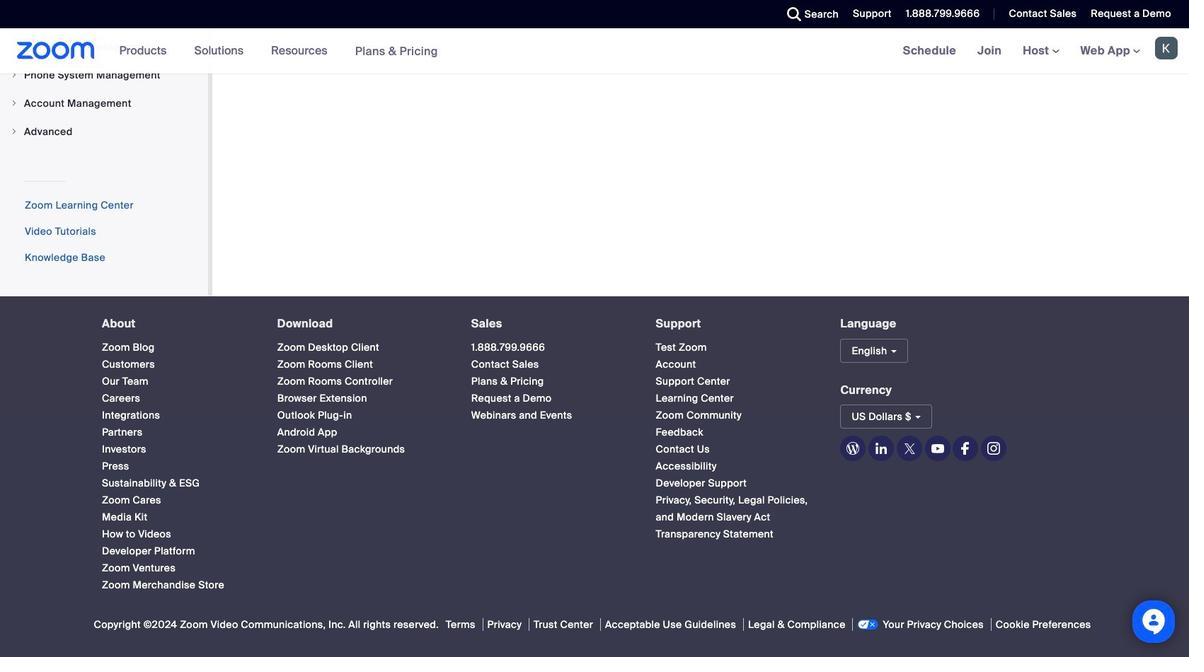 Task type: describe. For each thing, give the bounding box(es) containing it.
2 menu item from the top
[[0, 90, 208, 117]]

right image for first menu item from the bottom of the admin menu menu
[[10, 127, 18, 136]]

meetings navigation
[[893, 28, 1190, 74]]

main content main content
[[212, 0, 1190, 297]]

profile picture image
[[1156, 37, 1178, 59]]

admin menu menu
[[0, 0, 208, 147]]

product information navigation
[[109, 28, 449, 74]]



Task type: locate. For each thing, give the bounding box(es) containing it.
1 menu item from the top
[[0, 62, 208, 89]]

2 vertical spatial menu item
[[0, 118, 208, 145]]

2 heading from the left
[[277, 318, 446, 330]]

right image
[[10, 71, 18, 79]]

4 heading from the left
[[656, 318, 815, 330]]

heading
[[102, 318, 252, 330], [277, 318, 446, 330], [471, 318, 631, 330], [656, 318, 815, 330]]

banner
[[0, 28, 1190, 74]]

1 heading from the left
[[102, 318, 252, 330]]

1 vertical spatial menu item
[[0, 90, 208, 117]]

zoom logo image
[[17, 42, 95, 59]]

3 heading from the left
[[471, 318, 631, 330]]

0 vertical spatial menu item
[[0, 62, 208, 89]]

3 menu item from the top
[[0, 118, 208, 145]]

1 right image from the top
[[10, 99, 18, 108]]

1 vertical spatial right image
[[10, 127, 18, 136]]

right image for 2nd menu item from the bottom of the admin menu menu
[[10, 99, 18, 108]]

2 right image from the top
[[10, 127, 18, 136]]

menu item
[[0, 62, 208, 89], [0, 90, 208, 117], [0, 118, 208, 145]]

right image
[[10, 99, 18, 108], [10, 127, 18, 136]]

0 vertical spatial right image
[[10, 99, 18, 108]]



Task type: vqa. For each thing, say whether or not it's contained in the screenshot.
Zoom Logo
yes



